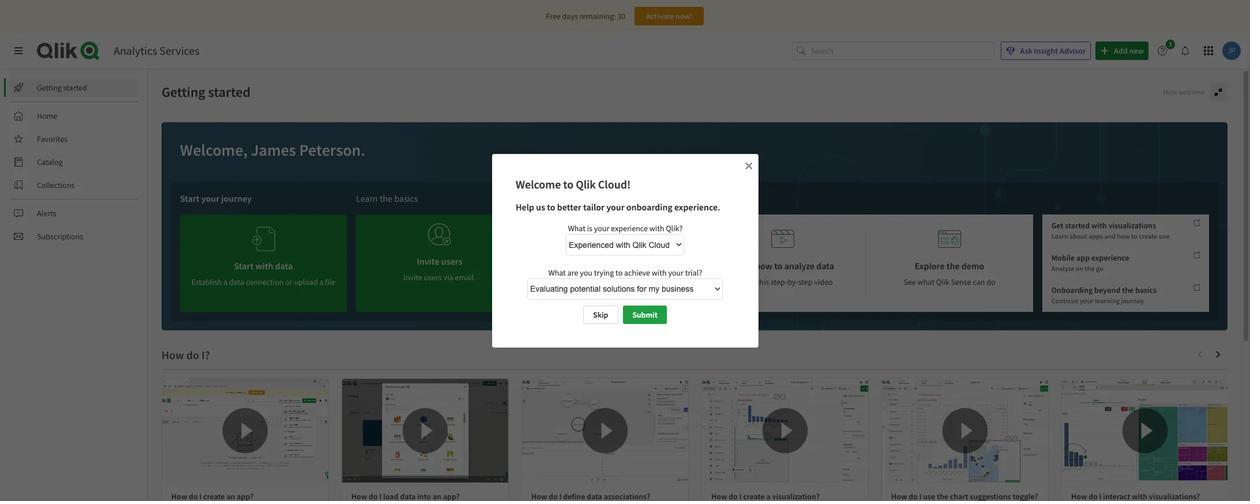 Task type: vqa. For each thing, say whether or not it's contained in the screenshot.


Task type: locate. For each thing, give the bounding box(es) containing it.
your
[[201, 193, 220, 204], [606, 201, 624, 213], [594, 223, 609, 233], [668, 267, 684, 278], [1080, 297, 1094, 306]]

how right and
[[1118, 232, 1130, 241]]

your down onboarding
[[1080, 297, 1094, 306]]

0 vertical spatial experience
[[611, 223, 648, 233]]

1 vertical spatial basics
[[1136, 285, 1157, 296]]

welcome to qlik cloud!
[[516, 177, 631, 191]]

with left qlik?
[[649, 223, 664, 233]]

invite down invite users image
[[417, 256, 440, 267]]

how up this
[[756, 260, 773, 272]]

step-
[[771, 277, 788, 287]]

0 vertical spatial what
[[568, 223, 585, 233]]

you
[[580, 267, 592, 278]]

analytics services
[[114, 43, 200, 58]]

getting inside welcome, james peterson. main content
[[162, 83, 205, 101]]

more resources
[[532, 193, 591, 204]]

can
[[973, 277, 985, 287]]

analyze up experience
[[575, 260, 606, 272]]

invite users invite users via email.
[[404, 256, 476, 283]]

to up step-
[[775, 260, 783, 272]]

0 horizontal spatial started
[[63, 83, 87, 93]]

with inside get started with visualizations learn about apps and how to create one
[[1092, 220, 1107, 231]]

0 horizontal spatial analyze
[[575, 260, 606, 272]]

learn for learn how to analyze data follow this step-by-step video
[[731, 260, 754, 272]]

0 vertical spatial learn
[[356, 193, 378, 204]]

video
[[814, 277, 833, 287]]

1 vertical spatial learn
[[1052, 232, 1069, 241]]

insights
[[635, 277, 661, 287]]

how do i create an app? element
[[171, 492, 254, 501]]

this
[[757, 277, 769, 287]]

1 horizontal spatial basics
[[1136, 285, 1157, 296]]

the inside explore the demo see what qlik sense can do
[[947, 260, 960, 272]]

journey right the learning
[[1121, 297, 1144, 306]]

continue
[[1052, 297, 1079, 306]]

data inside "learn how to analyze data follow this step-by-step video"
[[817, 260, 834, 272]]

users
[[441, 256, 463, 267], [424, 272, 442, 283]]

0 horizontal spatial qlik
[[576, 177, 596, 191]]

qlik right what
[[936, 277, 950, 287]]

welcome, james peterson.
[[180, 140, 365, 160]]

how do i define data associations? image
[[522, 379, 688, 483]]

skip
[[593, 310, 609, 320]]

1 horizontal spatial started
[[208, 83, 251, 101]]

qlik
[[576, 177, 596, 191], [936, 277, 950, 287]]

remaining:
[[580, 11, 616, 21]]

0 horizontal spatial data
[[609, 277, 624, 287]]

invite
[[417, 256, 440, 267], [404, 272, 422, 283]]

1 vertical spatial invite
[[404, 272, 422, 283]]

journey
[[221, 193, 252, 204], [1121, 297, 1144, 306]]

1 horizontal spatial getting started
[[162, 83, 251, 101]]

experience down "help us to better tailor your onboarding experience."
[[611, 223, 648, 233]]

1 horizontal spatial qlik
[[936, 277, 950, 287]]

started
[[63, 83, 87, 93], [208, 83, 251, 101], [1065, 220, 1090, 231]]

onboarding beyond the basics continue your learning journey
[[1052, 285, 1157, 306]]

by-
[[788, 277, 799, 287]]

2 horizontal spatial learn
[[1052, 232, 1069, 241]]

learn for learn the basics
[[356, 193, 378, 204]]

1 horizontal spatial experience
[[1092, 253, 1130, 263]]

getting started
[[37, 83, 87, 93], [162, 83, 251, 101]]

how do i interact with visualizations? image
[[1062, 379, 1229, 483]]

close sidebar menu image
[[14, 46, 23, 55]]

how do i create a visualization? image
[[702, 379, 869, 483]]

0 vertical spatial journey
[[221, 193, 252, 204]]

experience.
[[674, 201, 720, 213]]

trial?
[[685, 267, 702, 278]]

getting
[[37, 83, 62, 93], [162, 83, 205, 101]]

navigation pane element
[[0, 74, 147, 250]]

1 horizontal spatial analyze
[[1052, 264, 1075, 273]]

home
[[37, 111, 57, 121]]

1 vertical spatial qlik
[[936, 277, 950, 287]]

favorites link
[[9, 130, 139, 148]]

how do i interact with visualizations? element
[[1072, 492, 1200, 501]]

with
[[1092, 220, 1107, 231], [649, 223, 664, 233], [652, 267, 667, 278]]

users up via
[[441, 256, 463, 267]]

achieve
[[624, 267, 650, 278]]

0 horizontal spatial experience
[[611, 223, 648, 233]]

0 horizontal spatial getting started
[[37, 83, 87, 93]]

qlik up resources
[[576, 177, 596, 191]]

to right us
[[547, 201, 555, 213]]

analyze sample data experience data to insights
[[571, 260, 661, 287]]

analyze sample data image
[[604, 224, 627, 254]]

one
[[1159, 232, 1170, 241]]

0 vertical spatial how
[[1118, 232, 1130, 241]]

0 vertical spatial basics
[[394, 193, 418, 204]]

data up insights
[[639, 260, 656, 272]]

2 vertical spatial learn
[[731, 260, 754, 272]]

analytics
[[114, 43, 157, 58]]

how do i load data into an app? image
[[342, 379, 508, 483]]

1 horizontal spatial how
[[1118, 232, 1130, 241]]

experience
[[611, 223, 648, 233], [1092, 253, 1130, 263]]

analytics services element
[[114, 43, 200, 58]]

0 horizontal spatial what
[[548, 267, 566, 278]]

peterson.
[[299, 140, 365, 160]]

1 vertical spatial journey
[[1121, 297, 1144, 306]]

what left is
[[568, 223, 585, 233]]

what for what are you trying to achieve with your trial?
[[548, 267, 566, 278]]

your right tailor
[[606, 201, 624, 213]]

to down visualizations
[[1132, 232, 1138, 241]]

1 horizontal spatial getting
[[162, 83, 205, 101]]

qlik inside dialog
[[576, 177, 596, 191]]

getting started inside getting started link
[[37, 83, 87, 93]]

learn the basics
[[356, 193, 418, 204]]

1 vertical spatial experience
[[1092, 253, 1130, 263]]

what left are
[[548, 267, 566, 278]]

analyze down mobile
[[1052, 264, 1075, 273]]

1 vertical spatial what
[[548, 267, 566, 278]]

home link
[[9, 107, 139, 125]]

1 horizontal spatial what
[[568, 223, 585, 233]]

0 horizontal spatial learn
[[356, 193, 378, 204]]

to right "trying"
[[616, 267, 623, 278]]

now!
[[676, 11, 693, 21]]

getting up home
[[37, 83, 62, 93]]

2 horizontal spatial data
[[817, 260, 834, 272]]

users left via
[[424, 272, 442, 283]]

skip button
[[583, 306, 618, 324]]

sample
[[608, 260, 637, 272]]

to inside analyze sample data experience data to insights
[[626, 277, 633, 287]]

how inside "learn how to analyze data follow this step-by-step video"
[[756, 260, 773, 272]]

hide welcome image
[[1214, 88, 1223, 97]]

2 horizontal spatial started
[[1065, 220, 1090, 231]]

getting started link
[[9, 78, 139, 97]]

app
[[1077, 253, 1090, 263]]

getting started up home link
[[37, 83, 87, 93]]

the
[[380, 193, 393, 204], [947, 260, 960, 272], [1085, 264, 1095, 273], [1123, 285, 1134, 296]]

help
[[516, 201, 534, 213]]

learning
[[1095, 297, 1120, 306]]

started inside navigation pane element
[[63, 83, 87, 93]]

with up apps
[[1092, 220, 1107, 231]]

getting down services
[[162, 83, 205, 101]]

what for what is your experience with qlik?
[[568, 223, 585, 233]]

journey right start at the left of the page
[[221, 193, 252, 204]]

to
[[563, 177, 573, 191], [547, 201, 555, 213], [1132, 232, 1138, 241], [775, 260, 783, 272], [616, 267, 623, 278], [626, 277, 633, 287]]

mobile
[[1052, 253, 1075, 263]]

learn
[[356, 193, 378, 204], [1052, 232, 1069, 241], [731, 260, 754, 272]]

0 horizontal spatial journey
[[221, 193, 252, 204]]

data up video
[[817, 260, 834, 272]]

getting inside navigation pane element
[[37, 83, 62, 93]]

0 vertical spatial invite
[[417, 256, 440, 267]]

onboarding
[[1052, 285, 1093, 296]]

basics
[[394, 193, 418, 204], [1136, 285, 1157, 296]]

started inside get started with visualizations learn about apps and how to create one
[[1065, 220, 1090, 231]]

1 horizontal spatial journey
[[1121, 297, 1144, 306]]

0 horizontal spatial getting
[[37, 83, 62, 93]]

learn inside "learn how to analyze data follow this step-by-step video"
[[731, 260, 754, 272]]

data down sample
[[609, 277, 624, 287]]

submit button
[[623, 306, 667, 324]]

0 horizontal spatial how
[[756, 260, 773, 272]]

1 horizontal spatial learn
[[731, 260, 754, 272]]

analyze inside analyze sample data experience data to insights
[[575, 260, 606, 272]]

0 vertical spatial qlik
[[576, 177, 596, 191]]

analyze
[[575, 260, 606, 272], [1052, 264, 1075, 273]]

1 vertical spatial how
[[756, 260, 773, 272]]

invite left via
[[404, 272, 422, 283]]

to inside "learn how to analyze data follow this step-by-step video"
[[775, 260, 783, 272]]

invite users image
[[428, 219, 451, 250]]

welcome, james peterson. main content
[[148, 69, 1251, 501]]

getting started down services
[[162, 83, 251, 101]]

days
[[562, 11, 578, 21]]

data
[[639, 260, 656, 272], [817, 260, 834, 272], [609, 277, 624, 287]]

how
[[1118, 232, 1130, 241], [756, 260, 773, 272]]

experience up go
[[1092, 253, 1130, 263]]

to down sample
[[626, 277, 633, 287]]

data for learn how to analyze data
[[817, 260, 834, 272]]

on
[[1076, 264, 1084, 273]]



Task type: describe. For each thing, give the bounding box(es) containing it.
learn how to analyze data image
[[771, 224, 794, 254]]

ask
[[1020, 46, 1033, 56]]

tailor
[[583, 201, 604, 213]]

catalog link
[[9, 153, 139, 171]]

alerts
[[37, 208, 56, 219]]

what is your experience with qlik?
[[568, 223, 683, 233]]

1 vertical spatial users
[[424, 272, 442, 283]]

collections link
[[9, 176, 139, 194]]

get started with visualizations learn about apps and how to create one
[[1052, 220, 1170, 241]]

subscriptions link
[[9, 227, 139, 246]]

us
[[536, 201, 545, 213]]

the inside mobile app experience analyze on the go
[[1085, 264, 1095, 273]]

how do i load data into an app? element
[[351, 492, 460, 501]]

analyze inside mobile app experience analyze on the go
[[1052, 264, 1075, 273]]

how inside get started with visualizations learn about apps and how to create one
[[1118, 232, 1130, 241]]

data for analyze sample data
[[609, 277, 624, 287]]

how do i use the chart suggestions toggle? element
[[892, 492, 1038, 501]]

ask insight advisor button
[[1001, 42, 1091, 60]]

insight
[[1034, 46, 1058, 56]]

your right is
[[594, 223, 609, 233]]

journey inside onboarding beyond the basics continue your learning journey
[[1121, 297, 1144, 306]]

getting started inside welcome, james peterson. main content
[[162, 83, 251, 101]]

with right "achieve"
[[652, 267, 667, 278]]

visualizations
[[1109, 220, 1156, 231]]

submit
[[633, 310, 658, 320]]

are
[[567, 267, 578, 278]]

to inside get started with visualizations learn about apps and how to create one
[[1132, 232, 1138, 241]]

catalog
[[37, 157, 63, 167]]

help us to better tailor your onboarding experience.
[[516, 201, 720, 213]]

about
[[1070, 232, 1088, 241]]

learn how to analyze data follow this step-by-step video
[[731, 260, 834, 287]]

free
[[546, 11, 561, 21]]

to up resources
[[563, 177, 573, 191]]

go
[[1096, 264, 1104, 273]]

activate now!
[[646, 11, 693, 21]]

services
[[160, 43, 200, 58]]

Search text field
[[811, 41, 994, 60]]

qlik?
[[666, 223, 683, 233]]

create
[[1139, 232, 1158, 241]]

your inside onboarding beyond the basics continue your learning journey
[[1080, 297, 1094, 306]]

experience inside mobile app experience analyze on the go
[[1092, 253, 1130, 263]]

and
[[1105, 232, 1116, 241]]

analyze
[[785, 260, 815, 272]]

better
[[557, 201, 581, 213]]

learn inside get started with visualizations learn about apps and how to create one
[[1052, 232, 1069, 241]]

email.
[[455, 272, 476, 283]]

favorites
[[37, 134, 68, 144]]

× button
[[745, 157, 753, 173]]

what
[[918, 277, 935, 287]]

qlik inside explore the demo see what qlik sense can do
[[936, 277, 950, 287]]

your right start at the left of the page
[[201, 193, 220, 204]]

cloud!
[[598, 177, 631, 191]]

the inside onboarding beyond the basics continue your learning journey
[[1123, 285, 1134, 296]]

0 horizontal spatial basics
[[394, 193, 418, 204]]

free days remaining: 30
[[546, 11, 626, 21]]

experience
[[571, 277, 608, 287]]

how do i use the chart suggestions toggle? image
[[882, 379, 1049, 483]]

how do i create an app? image
[[162, 379, 328, 483]]

subscriptions
[[37, 231, 83, 242]]

mobile app experience analyze on the go
[[1052, 253, 1130, 273]]

your left trial?
[[668, 267, 684, 278]]

what are you trying to achieve with your trial?
[[548, 267, 702, 278]]

step
[[799, 277, 813, 287]]

welcome to qlik sense cloud dialog
[[492, 154, 759, 348]]

start
[[180, 193, 200, 204]]

30
[[618, 11, 626, 21]]

explore
[[915, 260, 945, 272]]

get
[[1052, 220, 1064, 231]]

collections
[[37, 180, 75, 190]]

trying
[[594, 267, 614, 278]]

experience inside welcome to qlik sense cloud dialog
[[611, 223, 648, 233]]

sense
[[951, 277, 972, 287]]

start your journey
[[180, 193, 252, 204]]

explore the demo see what qlik sense can do
[[904, 260, 996, 287]]

james
[[251, 140, 296, 160]]

searchbar element
[[793, 41, 994, 60]]

explore the demo image
[[938, 224, 961, 254]]

apps
[[1089, 232, 1103, 241]]

×
[[745, 157, 753, 173]]

activate now! link
[[635, 7, 704, 25]]

more
[[532, 193, 552, 204]]

beyond
[[1095, 285, 1121, 296]]

is
[[587, 223, 592, 233]]

welcome,
[[180, 140, 248, 160]]

do
[[987, 277, 996, 287]]

see
[[904, 277, 916, 287]]

advisor
[[1060, 46, 1086, 56]]

via
[[444, 272, 453, 283]]

resources
[[554, 193, 591, 204]]

0 vertical spatial users
[[441, 256, 463, 267]]

follow
[[733, 277, 755, 287]]

how do i define data associations? element
[[532, 492, 650, 501]]

activate
[[646, 11, 674, 21]]

how do i create a visualization? element
[[712, 492, 820, 501]]

ask insight advisor
[[1020, 46, 1086, 56]]

basics inside onboarding beyond the basics continue your learning journey
[[1136, 285, 1157, 296]]

alerts link
[[9, 204, 139, 223]]

welcome
[[516, 177, 561, 191]]

1 horizontal spatial data
[[639, 260, 656, 272]]



